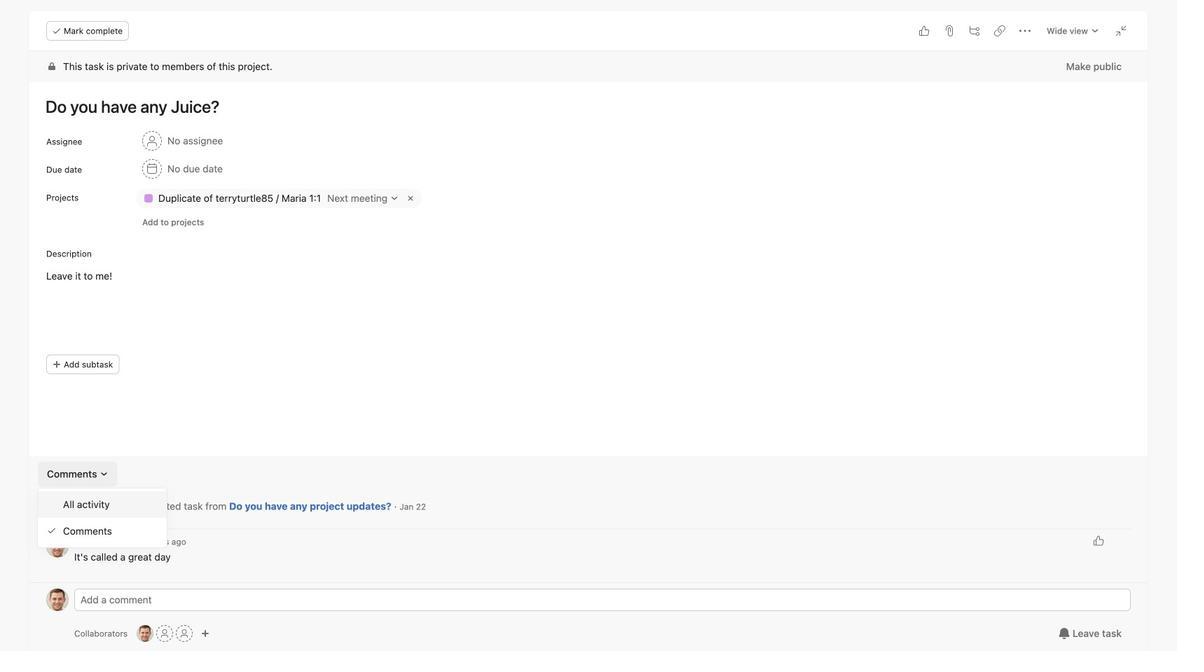 Task type: vqa. For each thing, say whether or not it's contained in the screenshot.
1st Mark complete image from the bottom of the page
no



Task type: locate. For each thing, give the bounding box(es) containing it.
collapse task pane image
[[1116, 25, 1127, 36]]

main content
[[29, 51, 1148, 582]]

2 open user profile image from the top
[[46, 589, 69, 611]]

0 likes. click to like this task comment image
[[1093, 535, 1104, 546]]

add or remove collaborators image
[[137, 625, 154, 642]]

open user profile image
[[46, 535, 69, 557], [46, 589, 69, 611]]

option
[[38, 491, 167, 518]]

1 vertical spatial open user profile image
[[46, 589, 69, 611]]

1 open user profile image from the top
[[46, 535, 69, 557]]

comments image
[[100, 470, 108, 478]]

0 vertical spatial open user profile image
[[46, 535, 69, 557]]

do you have any juice? dialog
[[29, 11, 1148, 651]]



Task type: describe. For each thing, give the bounding box(es) containing it.
remove image
[[405, 193, 416, 204]]

0 likes. click to like this task image
[[919, 25, 930, 36]]

add or remove collaborators image
[[201, 629, 210, 638]]

more actions for this task image
[[1020, 25, 1031, 36]]

copy task link image
[[994, 25, 1006, 36]]

attachments: add a file to this task, do you have any juice? image
[[944, 25, 955, 36]]

Task Name text field
[[36, 90, 1131, 123]]

description document
[[31, 268, 1131, 299]]

add subtask image
[[969, 25, 980, 36]]

open user profile image
[[46, 495, 69, 518]]



